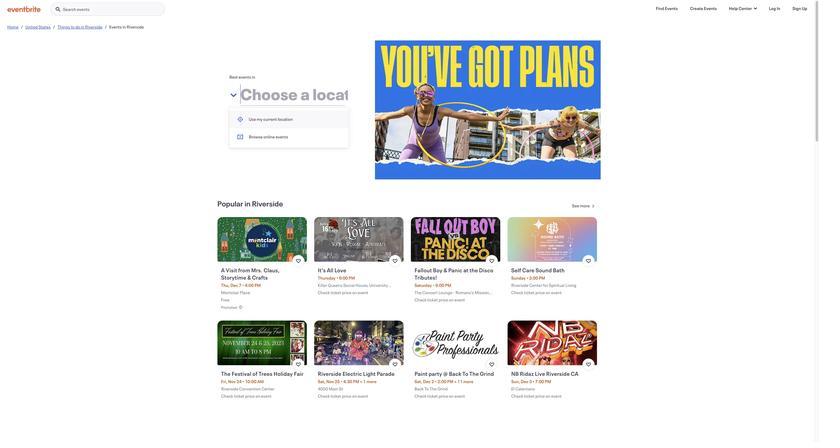 Task type: describe. For each thing, give the bounding box(es) containing it.
pm inside paint party @ back to the grind sat, dec 2 •  2:00 pm  + 11 more back to the grind check ticket price on event
[[447, 379, 453, 385]]

• inside self care sound bath sunday • 3:00 pm riverside center for spiritual living check ticket price on event
[[527, 276, 528, 281]]

mission
[[475, 290, 489, 296]]

paint party @ back to the grind sat, dec 2 •  2:00 pm  + 11 more back to the grind check ticket price on event
[[415, 371, 494, 400]]

montclair
[[221, 290, 239, 296]]

• inside the festival of trees holiday fair fri, nov 24 •  10:00 am riverside convention center check ticket price on event
[[242, 379, 244, 385]]

a
[[221, 267, 225, 274]]

& inside the a visit from mrs. claus, storytime & crafts thu, dec 7 •  4:00 pm montclair place free
[[247, 274, 251, 282]]

saturday
[[415, 283, 432, 289]]

pm inside nb ridaz live riverside ca sun, dec 3 •  7:00 pm el calentano check ticket price on event
[[545, 379, 551, 385]]

see more link
[[502, 203, 597, 210]]

+ inside paint party @ back to the grind sat, dec 2 •  2:00 pm  + 11 more back to the grind check ticket price on event
[[454, 379, 457, 385]]

house,
[[356, 283, 369, 289]]

use my current location button
[[229, 111, 349, 128]]

fox
[[295, 119, 302, 125]]

1 vertical spatial back
[[415, 387, 424, 392]]

united
[[25, 24, 38, 30]]

popular in riverside
[[217, 199, 283, 209]]

pm inside it's all love thursday • 9:00 pm killer queens social house, university avenue, riverside, ca, usa
[[349, 276, 355, 281]]

a
[[270, 119, 272, 125]]

9:00 inside it's all love thursday • 9:00 pm killer queens social house, university avenue, riverside, ca, usa
[[339, 276, 348, 281]]

nb ridaz live riverside ca link
[[511, 371, 595, 378]]

price down social
[[342, 290, 351, 296]]

calentano
[[515, 387, 535, 392]]

log
[[769, 5, 776, 11]]

sign up link
[[788, 2, 812, 15]]

events inside riverside, california is known for being the birthplace of the citrus industry. catch a show at the fox performing arts center or explore the area's culture at the riverside metropolitan museum. see all there is to do in the events below!
[[297, 132, 309, 137]]

dec inside nb ridaz live riverside ca sun, dec 3 •  7:00 pm el calentano check ticket price on event
[[521, 379, 529, 385]]

event down "house,"
[[358, 290, 368, 296]]

check inside nb ridaz live riverside ca sun, dec 3 •  7:00 pm el calentano check ticket price on event
[[511, 394, 523, 400]]

7
[[239, 283, 241, 289]]

1 vertical spatial at
[[282, 125, 286, 131]]

dec inside paint party @ back to the grind sat, dec 2 •  2:00 pm  + 11 more back to the grind check ticket price on event
[[423, 379, 431, 385]]

el
[[511, 387, 515, 392]]

culture
[[268, 125, 281, 131]]

events for find events
[[665, 5, 678, 11]]

0 vertical spatial at
[[284, 119, 287, 125]]

festival
[[232, 371, 251, 378]]

check inside riverside electric light parade sat, nov 25 •  4:30 pm  + 1 more 4050 main st check ticket price on event
[[318, 394, 330, 400]]

main
[[329, 387, 338, 392]]

it's all love primary image image
[[314, 217, 404, 262]]

• inside it's all love thursday • 9:00 pm killer queens social house, university avenue, riverside, ca, usa
[[336, 276, 338, 281]]

on inside paint party @ back to the grind sat, dec 2 •  2:00 pm  + 11 more back to the grind check ticket price on event
[[449, 394, 454, 400]]

location
[[278, 117, 293, 122]]

0 vertical spatial back
[[449, 371, 461, 378]]

st
[[339, 387, 343, 392]]

all
[[256, 132, 260, 137]]

the right @
[[469, 371, 479, 378]]

events inside button
[[77, 6, 89, 12]]

in down search events
[[81, 24, 84, 30]]

ridaz
[[520, 371, 534, 378]]

4050
[[318, 387, 328, 392]]

sunday
[[511, 276, 526, 281]]

1 horizontal spatial to
[[463, 371, 468, 378]]

university
[[369, 283, 388, 289]]

light
[[363, 371, 376, 378]]

tributes!
[[415, 274, 437, 282]]

check ticket price on event for killer
[[318, 290, 368, 296]]

create events link
[[685, 2, 722, 15]]

riverside inside nb ridaz live riverside ca sun, dec 3 •  7:00 pm el calentano check ticket price on event
[[546, 371, 570, 378]]

it's all love link
[[318, 267, 401, 274]]

Choose a location text field
[[240, 81, 348, 108]]

self care sound bath sunday • 3:00 pm riverside center for spiritual living check ticket price on event
[[511, 267, 576, 296]]

in right popular
[[245, 199, 251, 209]]

help center
[[729, 5, 752, 11]]

3
[[529, 379, 532, 385]]

7:00
[[535, 379, 544, 385]]

riverside electric light parade link
[[318, 371, 401, 378]]

center inside self care sound bath sunday • 3:00 pm riverside center for spiritual living check ticket price on event
[[529, 283, 542, 289]]

event inside riverside electric light parade sat, nov 25 •  4:30 pm  + 1 more 4050 main st check ticket price on event
[[358, 394, 368, 400]]

the down '2'
[[430, 387, 437, 392]]

current
[[263, 117, 277, 122]]

the up metropolitan
[[333, 113, 339, 119]]

ticket inside riverside electric light parade sat, nov 25 •  4:30 pm  + 1 more 4050 main st check ticket price on event
[[331, 394, 341, 400]]

riverside electric light parade primary image image
[[314, 321, 404, 366]]

my
[[257, 117, 263, 122]]

nb ridaz live riverside ca primary image image
[[508, 321, 597, 366]]

all
[[327, 267, 334, 274]]

events inside button
[[276, 134, 288, 140]]

parade
[[377, 371, 395, 378]]

log in link
[[764, 2, 785, 15]]

killer
[[318, 283, 327, 289]]

at inside fallout boy & panic at the disco tributes! saturday • 9:00 pm the concert lounge - romano's mission grove
[[463, 267, 469, 274]]

find events link
[[651, 2, 683, 15]]

0 vertical spatial do
[[75, 24, 80, 30]]

0 vertical spatial grind
[[480, 371, 494, 378]]

california
[[249, 113, 267, 119]]

place
[[240, 290, 250, 296]]

the up fox
[[302, 113, 308, 119]]

• inside paint party @ back to the grind sat, dec 2 •  2:00 pm  + 11 more back to the grind check ticket price on event
[[435, 379, 437, 385]]

on down social
[[352, 290, 357, 296]]

museum.
[[229, 132, 247, 137]]

on down -
[[449, 297, 454, 303]]

in right best
[[252, 74, 255, 80]]

sound
[[536, 267, 552, 274]]

mrs.
[[251, 267, 263, 274]]

check ticket price on event for tributes!
[[415, 297, 465, 303]]

3:00
[[529, 276, 538, 281]]

nov inside the festival of trees holiday fair fri, nov 24 •  10:00 am riverside convention center check ticket price on event
[[228, 379, 236, 385]]

promoted
[[221, 305, 237, 310]]

of inside the festival of trees holiday fair fri, nov 24 •  10:00 am riverside convention center check ticket price on event
[[252, 371, 258, 378]]

• inside fallout boy & panic at the disco tributes! saturday • 9:00 pm the concert lounge - romano's mission grove
[[433, 283, 435, 289]]

self care sound bath link
[[511, 267, 595, 274]]

self
[[511, 267, 521, 274]]

in
[[777, 5, 780, 11]]

birthplace
[[309, 113, 328, 119]]

fallout boy & panic at the disco tributes! saturday • 9:00 pm the concert lounge - romano's mission grove
[[415, 267, 493, 302]]

find
[[656, 5, 664, 11]]

create
[[690, 5, 703, 11]]

holiday
[[274, 371, 293, 378]]

the down location
[[286, 125, 293, 131]]

sat, inside riverside electric light parade sat, nov 25 •  4:30 pm  + 1 more 4050 main st check ticket price on event
[[318, 379, 326, 385]]

nb ridaz live riverside ca sun, dec 3 •  7:00 pm el calentano check ticket price on event
[[511, 371, 579, 400]]

popular in riverside link
[[217, 199, 283, 209]]

riverside electric light parade sat, nov 25 •  4:30 pm  + 1 more 4050 main st check ticket price on event
[[318, 371, 395, 400]]

explore
[[234, 125, 248, 131]]

dec inside the a visit from mrs. claus, storytime & crafts thu, dec 7 •  4:00 pm montclair place free
[[230, 283, 238, 289]]

area's
[[256, 125, 267, 131]]

it's
[[318, 267, 326, 274]]

the inside fallout boy & panic at the disco tributes! saturday • 9:00 pm the concert lounge - romano's mission grove
[[470, 267, 478, 274]]

fallout boy & panic at the disco tributes! primary image image
[[411, 217, 500, 262]]

fri,
[[221, 379, 227, 385]]

on inside self care sound bath sunday • 3:00 pm riverside center for spiritual living check ticket price on event
[[546, 290, 550, 296]]

check inside the festival of trees holiday fair fri, nov 24 •  10:00 am riverside convention center check ticket price on event
[[221, 394, 233, 400]]

pm inside riverside electric light parade sat, nov 25 •  4:30 pm  + 1 more 4050 main st check ticket price on event
[[353, 379, 359, 385]]

@
[[443, 371, 448, 378]]

search
[[63, 6, 76, 12]]

the left fox
[[288, 119, 294, 125]]

industry.
[[241, 119, 257, 125]]

best events in
[[229, 74, 255, 80]]

riverside inside self care sound bath sunday • 3:00 pm riverside center for spiritual living check ticket price on event
[[511, 283, 529, 289]]

paint party @ back to the grind link
[[415, 371, 498, 378]]

ca,
[[353, 289, 360, 295]]

25
[[335, 379, 340, 385]]

-
[[453, 290, 455, 296]]

nov inside riverside electric light parade sat, nov 25 •  4:30 pm  + 1 more 4050 main st check ticket price on event
[[326, 379, 334, 385]]

ticket inside nb ridaz live riverside ca sun, dec 3 •  7:00 pm el calentano check ticket price on event
[[524, 394, 535, 400]]

care
[[522, 267, 535, 274]]

• inside riverside electric light parade sat, nov 25 •  4:30 pm  + 1 more 4050 main st check ticket price on event
[[341, 379, 343, 385]]

paint party @ back to the grind primary image image
[[411, 321, 500, 366]]

riverside, inside riverside, california is known for being the birthplace of the citrus industry. catch a show at the fox performing arts center or explore the area's culture at the riverside metropolitan museum. see all there is to do in the events below!
[[229, 113, 248, 119]]

party
[[429, 371, 442, 378]]

0 vertical spatial is
[[268, 113, 271, 119]]

the festival of trees holiday fair link
[[221, 371, 305, 378]]

for inside self care sound bath sunday • 3:00 pm riverside center for spiritual living check ticket price on event
[[543, 283, 548, 289]]

home / united states / things to do in riverside / events in riverside
[[7, 24, 144, 30]]

electric
[[343, 371, 362, 378]]

there
[[261, 132, 271, 137]]

fair
[[294, 371, 304, 378]]



Task type: locate. For each thing, give the bounding box(es) containing it.
• right the 7
[[242, 283, 244, 289]]

1 vertical spatial check ticket price on event
[[415, 297, 465, 303]]

price down 3:00
[[535, 290, 545, 296]]

to up 11
[[463, 371, 468, 378]]

events for create events
[[704, 5, 717, 11]]

0 vertical spatial riverside,
[[229, 113, 248, 119]]

ticket inside paint party @ back to the grind sat, dec 2 •  2:00 pm  + 11 more back to the grind check ticket price on event
[[427, 394, 438, 400]]

ticket inside the festival of trees holiday fair fri, nov 24 •  10:00 am riverside convention center check ticket price on event
[[234, 394, 244, 400]]

center down the am at the left of page
[[262, 387, 275, 392]]

usa
[[361, 289, 369, 295]]

on down 4:30
[[352, 394, 357, 400]]

price inside the festival of trees holiday fair fri, nov 24 •  10:00 am riverside convention center check ticket price on event
[[245, 394, 255, 400]]

states
[[39, 24, 51, 30]]

0 vertical spatial of
[[329, 113, 332, 119]]

4:30
[[343, 379, 352, 385]]

more
[[580, 203, 590, 209], [367, 379, 377, 385], [463, 379, 473, 385]]

ticket down 3:00
[[524, 290, 535, 296]]

2 vertical spatial at
[[463, 267, 469, 274]]

1 horizontal spatial see
[[572, 203, 579, 209]]

on inside nb ridaz live riverside ca sun, dec 3 •  7:00 pm el calentano check ticket price on event
[[546, 394, 550, 400]]

0 vertical spatial see
[[248, 132, 255, 137]]

0 horizontal spatial grind
[[437, 387, 448, 392]]

1 + from the left
[[360, 379, 362, 385]]

1 / from the left
[[21, 24, 23, 30]]

& inside fallout boy & panic at the disco tributes! saturday • 9:00 pm the concert lounge - romano's mission grove
[[444, 267, 447, 274]]

help
[[729, 5, 738, 11]]

citrus
[[229, 119, 240, 125]]

riverside, down social
[[334, 289, 352, 295]]

storytime
[[221, 274, 246, 282]]

0 horizontal spatial do
[[75, 24, 80, 30]]

for inside riverside, california is known for being the birthplace of the citrus industry. catch a show at the fox performing arts center or explore the area's culture at the riverside metropolitan museum. see all there is to do in the events below!
[[284, 113, 289, 119]]

grove
[[415, 296, 426, 302]]

1 vertical spatial riverside,
[[334, 289, 352, 295]]

1 horizontal spatial nov
[[326, 379, 334, 385]]

the
[[302, 113, 308, 119], [333, 113, 339, 119], [288, 119, 294, 125], [249, 125, 255, 131], [286, 125, 293, 131], [290, 132, 296, 137], [470, 267, 478, 274]]

• right 25
[[341, 379, 343, 385]]

pm inside self care sound bath sunday • 3:00 pm riverside center for spiritual living check ticket price on event
[[539, 276, 545, 281]]

the up grove
[[415, 290, 422, 296]]

1 horizontal spatial is
[[272, 132, 275, 137]]

in down "use my current location" menu item
[[286, 132, 289, 137]]

event inside the festival of trees holiday fair fri, nov 24 •  10:00 am riverside convention center check ticket price on event
[[261, 394, 272, 400]]

popular
[[217, 199, 243, 209]]

/ right home
[[21, 24, 23, 30]]

1 horizontal spatial check ticket price on event
[[415, 297, 465, 303]]

visit
[[226, 267, 237, 274]]

0 vertical spatial check ticket price on event
[[318, 290, 368, 296]]

of up arts
[[329, 113, 332, 119]]

& right boy
[[444, 267, 447, 274]]

pm down sound
[[539, 276, 545, 281]]

0 horizontal spatial to
[[71, 24, 75, 30]]

2 horizontal spatial events
[[704, 5, 717, 11]]

fallout boy & panic at the disco tributes! link
[[415, 267, 498, 282]]

1 vertical spatial is
[[272, 132, 275, 137]]

sign
[[793, 5, 801, 11]]

2 horizontal spatial more
[[580, 203, 590, 209]]

known
[[271, 113, 284, 119]]

price down "st"
[[342, 394, 351, 400]]

riverside inside the festival of trees holiday fair fri, nov 24 •  10:00 am riverside convention center check ticket price on event
[[221, 387, 238, 392]]

ticket down '2'
[[427, 394, 438, 400]]

back up 11
[[449, 371, 461, 378]]

0 horizontal spatial back
[[415, 387, 424, 392]]

check down sunday in the bottom of the page
[[511, 290, 523, 296]]

1 horizontal spatial sat,
[[415, 379, 422, 385]]

/
[[21, 24, 23, 30], [53, 24, 55, 30], [105, 24, 107, 30]]

1 horizontal spatial more
[[463, 379, 473, 385]]

from
[[238, 267, 250, 274]]

pm right 7:00
[[545, 379, 551, 385]]

do inside riverside, california is known for being the birthplace of the citrus industry. catch a show at the fox performing arts center or explore the area's culture at the riverside metropolitan museum. see all there is to do in the events below!
[[280, 132, 285, 137]]

center inside the festival of trees holiday fair fri, nov 24 •  10:00 am riverside convention center check ticket price on event
[[262, 387, 275, 392]]

0 horizontal spatial 9:00
[[339, 276, 348, 281]]

pm down crafts
[[255, 283, 261, 289]]

0 horizontal spatial events
[[109, 24, 122, 30]]

9:00 up lounge
[[435, 283, 444, 289]]

nov left 24
[[228, 379, 236, 385]]

sign up
[[793, 5, 807, 11]]

event down nb ridaz live riverside ca link
[[551, 394, 562, 400]]

grind down 2:00 in the right of the page
[[437, 387, 448, 392]]

price down convention
[[245, 394, 255, 400]]

2 + from the left
[[454, 379, 457, 385]]

best
[[229, 74, 238, 80]]

of up 10:00
[[252, 371, 258, 378]]

check inside self care sound bath sunday • 3:00 pm riverside center for spiritual living check ticket price on event
[[511, 290, 523, 296]]

0 horizontal spatial &
[[247, 274, 251, 282]]

pm inside the a visit from mrs. claus, storytime & crafts thu, dec 7 •  4:00 pm montclair place free
[[255, 283, 261, 289]]

0 vertical spatial to
[[71, 24, 75, 30]]

boy
[[433, 267, 443, 274]]

check inside paint party @ back to the grind sat, dec 2 •  2:00 pm  + 11 more back to the grind check ticket price on event
[[415, 394, 427, 400]]

2 / from the left
[[53, 24, 55, 30]]

/ down search events button
[[105, 24, 107, 30]]

• right 3
[[533, 379, 535, 385]]

2 nov from the left
[[326, 379, 334, 385]]

center inside riverside, california is known for being the birthplace of the citrus industry. catch a show at the fox performing arts center or explore the area's culture at the riverside metropolitan museum. see all there is to do in the events below!
[[333, 119, 346, 125]]

events down fox
[[297, 132, 309, 137]]

3 / from the left
[[105, 24, 107, 30]]

event down romano's
[[454, 297, 465, 303]]

ticket down calentano
[[524, 394, 535, 400]]

ca
[[571, 371, 579, 378]]

price inside nb ridaz live riverside ca sun, dec 3 •  7:00 pm el calentano check ticket price on event
[[535, 394, 545, 400]]

at right the show
[[284, 119, 287, 125]]

event down 11
[[454, 394, 465, 400]]

0 horizontal spatial /
[[21, 24, 23, 30]]

0 horizontal spatial check ticket price on event
[[318, 290, 368, 296]]

event down the am at the left of page
[[261, 394, 272, 400]]

0 horizontal spatial more
[[367, 379, 377, 385]]

• up queens
[[336, 276, 338, 281]]

1 horizontal spatial back
[[449, 371, 461, 378]]

riverside, inside it's all love thursday • 9:00 pm killer queens social house, university avenue, riverside, ca, usa
[[334, 289, 352, 295]]

• left 3:00
[[527, 276, 528, 281]]

10:00
[[245, 379, 257, 385]]

0 horizontal spatial riverside,
[[229, 113, 248, 119]]

riverside inside riverside, california is known for being the birthplace of the citrus industry. catch a show at the fox performing arts center or explore the area's culture at the riverside metropolitan museum. see all there is to do in the events below!
[[293, 125, 311, 131]]

• inside nb ridaz live riverside ca sun, dec 3 •  7:00 pm el calentano check ticket price on event
[[533, 379, 535, 385]]

0 horizontal spatial nov
[[228, 379, 236, 385]]

price inside riverside electric light parade sat, nov 25 •  4:30 pm  + 1 more 4050 main st check ticket price on event
[[342, 394, 351, 400]]

the festival of trees holiday fair fri, nov 24 •  10:00 am riverside convention center check ticket price on event
[[221, 371, 304, 400]]

events inside 'link'
[[665, 5, 678, 11]]

is down culture
[[272, 132, 275, 137]]

1 vertical spatial to
[[275, 132, 279, 137]]

1
[[363, 379, 366, 385]]

eventbrite image
[[7, 6, 41, 12]]

concert
[[422, 290, 438, 296]]

on inside the festival of trees holiday fair fri, nov 24 •  10:00 am riverside convention center check ticket price on event
[[255, 394, 260, 400]]

on down the paint party @ back to the grind link
[[449, 394, 454, 400]]

center right the help
[[739, 5, 752, 11]]

1 vertical spatial for
[[543, 283, 548, 289]]

self care sound bath primary image image
[[508, 217, 597, 262]]

paint
[[415, 371, 428, 378]]

menu
[[229, 111, 349, 146]]

0 vertical spatial 9:00
[[339, 276, 348, 281]]

use my current location
[[249, 117, 293, 122]]

events right find
[[665, 5, 678, 11]]

events down culture
[[276, 134, 288, 140]]

1 vertical spatial 9:00
[[435, 283, 444, 289]]

in down search events button
[[123, 24, 126, 30]]

in inside riverside, california is known for being the birthplace of the citrus industry. catch a show at the fox performing arts center or explore the area's culture at the riverside metropolitan museum. see all there is to do in the events below!
[[286, 132, 289, 137]]

9:00 inside fallout boy & panic at the disco tributes! saturday • 9:00 pm the concert lounge - romano's mission grove
[[435, 283, 444, 289]]

at down the show
[[282, 125, 286, 131]]

to inside riverside, california is known for being the birthplace of the citrus industry. catch a show at the fox performing arts center or explore the area's culture at the riverside metropolitan museum. see all there is to do in the events below!
[[275, 132, 279, 137]]

avenue,
[[318, 289, 333, 295]]

pm up social
[[349, 276, 355, 281]]

1 horizontal spatial 9:00
[[435, 283, 444, 289]]

for left "being"
[[284, 113, 289, 119]]

the up fri, in the left of the page
[[221, 371, 231, 378]]

the down fox
[[290, 132, 296, 137]]

dec left 3
[[521, 379, 529, 385]]

do down culture
[[280, 132, 285, 137]]

2 horizontal spatial /
[[105, 24, 107, 30]]

home
[[7, 24, 19, 30]]

+ left 11
[[454, 379, 457, 385]]

sat, down paint
[[415, 379, 422, 385]]

• right 24
[[242, 379, 244, 385]]

convention
[[239, 387, 261, 392]]

/ right states
[[53, 24, 55, 30]]

1 horizontal spatial grind
[[480, 371, 494, 378]]

log in
[[769, 5, 780, 11]]

is up a
[[268, 113, 271, 119]]

events
[[665, 5, 678, 11], [704, 5, 717, 11], [109, 24, 122, 30]]

social
[[343, 283, 355, 289]]

on down spiritual
[[546, 290, 550, 296]]

1 vertical spatial to
[[424, 387, 429, 392]]

check ticket price on event down social
[[318, 290, 368, 296]]

browse online events
[[249, 134, 288, 140]]

pm right 2:00 in the right of the page
[[447, 379, 453, 385]]

1 horizontal spatial do
[[280, 132, 285, 137]]

of inside riverside, california is known for being the birthplace of the citrus industry. catch a show at the fox performing arts center or explore the area's culture at the riverside metropolitan museum. see all there is to do in the events below!
[[329, 113, 332, 119]]

2
[[432, 379, 434, 385]]

0 horizontal spatial dec
[[230, 283, 238, 289]]

1 horizontal spatial /
[[53, 24, 55, 30]]

center right arts
[[333, 119, 346, 125]]

to down culture
[[275, 132, 279, 137]]

the left disco
[[470, 267, 478, 274]]

use my current location menu item
[[229, 111, 349, 128]]

event inside nb ridaz live riverside ca sun, dec 3 •  7:00 pm el calentano check ticket price on event
[[551, 394, 562, 400]]

in
[[81, 24, 84, 30], [123, 24, 126, 30], [252, 74, 255, 80], [286, 132, 289, 137], [245, 199, 251, 209]]

disco
[[479, 267, 493, 274]]

+ inside riverside electric light parade sat, nov 25 •  4:30 pm  + 1 more 4050 main st check ticket price on event
[[360, 379, 362, 385]]

online
[[263, 134, 275, 140]]

events right create
[[704, 5, 717, 11]]

event down spiritual
[[551, 290, 562, 296]]

the festival of trees holiday fair primary image image
[[217, 321, 307, 366]]

check down concert
[[415, 297, 427, 303]]

it's all love thursday • 9:00 pm killer queens social house, university avenue, riverside, ca, usa
[[318, 267, 388, 295]]

9:00 down love
[[339, 276, 348, 281]]

event inside self care sound bath sunday • 3:00 pm riverside center for spiritual living check ticket price on event
[[551, 290, 562, 296]]

riverside, up citrus
[[229, 113, 248, 119]]

riverside
[[85, 24, 102, 30], [127, 24, 144, 30], [293, 125, 311, 131], [252, 199, 283, 209], [511, 283, 529, 289], [318, 371, 341, 378], [546, 371, 570, 378], [221, 387, 238, 392]]

fallout
[[415, 267, 432, 274]]

0 horizontal spatial +
[[360, 379, 362, 385]]

to down paint
[[424, 387, 429, 392]]

• right '2'
[[435, 379, 437, 385]]

back down paint
[[415, 387, 424, 392]]

• up concert
[[433, 283, 435, 289]]

check down the 'killer'
[[318, 290, 330, 296]]

1 vertical spatial do
[[280, 132, 285, 137]]

riverside image
[[375, 40, 601, 180]]

on inside riverside electric light parade sat, nov 25 •  4:30 pm  + 1 more 4050 main st check ticket price on event
[[352, 394, 357, 400]]

use
[[249, 117, 256, 122]]

0 horizontal spatial see
[[248, 132, 255, 137]]

do
[[75, 24, 80, 30], [280, 132, 285, 137]]

nb
[[511, 371, 519, 378]]

1 horizontal spatial dec
[[423, 379, 431, 385]]

ticket down main
[[331, 394, 341, 400]]

the inside fallout boy & panic at the disco tributes! saturday • 9:00 pm the concert lounge - romano's mission grove
[[415, 290, 422, 296]]

the down the industry.
[[249, 125, 255, 131]]

love
[[335, 267, 346, 274]]

sun,
[[511, 379, 520, 385]]

price down lounge
[[439, 297, 448, 303]]

4:00
[[245, 283, 254, 289]]

ticket down queens
[[331, 290, 341, 296]]

riverside,
[[229, 113, 248, 119], [334, 289, 352, 295]]

1 vertical spatial see
[[572, 203, 579, 209]]

ticket down concert
[[427, 297, 438, 303]]

united states link
[[25, 24, 51, 30]]

performing
[[303, 119, 323, 125]]

browse
[[249, 134, 263, 140]]

dec left '2'
[[423, 379, 431, 385]]

check down paint
[[415, 394, 427, 400]]

menu containing use my current location
[[229, 111, 349, 146]]

+ left 1
[[360, 379, 362, 385]]

riverside inside riverside electric light parade sat, nov 25 •  4:30 pm  + 1 more 4050 main st check ticket price on event
[[318, 371, 341, 378]]

2 sat, from the left
[[415, 379, 422, 385]]

price
[[342, 290, 351, 296], [535, 290, 545, 296], [439, 297, 448, 303], [245, 394, 255, 400], [342, 394, 351, 400], [439, 394, 448, 400], [535, 394, 545, 400]]

events right best
[[239, 74, 251, 80]]

metropolitan
[[311, 125, 336, 131]]

ticket inside self care sound bath sunday • 3:00 pm riverside center for spiritual living check ticket price on event
[[524, 290, 535, 296]]

1 horizontal spatial events
[[665, 5, 678, 11]]

browse online events button
[[229, 128, 349, 146]]

am
[[257, 379, 264, 385]]

for
[[284, 113, 289, 119], [543, 283, 548, 289]]

1 vertical spatial of
[[252, 371, 258, 378]]

a visit from mrs. claus, storytime & crafts primary image image
[[217, 217, 307, 262]]

see
[[248, 132, 255, 137], [572, 203, 579, 209]]

1 sat, from the left
[[318, 379, 326, 385]]

nov left 25
[[326, 379, 334, 385]]

see inside riverside, california is known for being the birthplace of the citrus industry. catch a show at the fox performing arts center or explore the area's culture at the riverside metropolitan museum. see all there is to do in the events below!
[[248, 132, 255, 137]]

1 horizontal spatial +
[[454, 379, 457, 385]]

1 nov from the left
[[228, 379, 236, 385]]

0 vertical spatial to
[[463, 371, 468, 378]]

0 horizontal spatial for
[[284, 113, 289, 119]]

more inside riverside electric light parade sat, nov 25 •  4:30 pm  + 1 more 4050 main st check ticket price on event
[[367, 379, 377, 385]]

pm inside fallout boy & panic at the disco tributes! saturday • 9:00 pm the concert lounge - romano's mission grove
[[445, 283, 451, 289]]

ticket down convention
[[234, 394, 244, 400]]

1 horizontal spatial of
[[329, 113, 332, 119]]

the inside the festival of trees holiday fair fri, nov 24 •  10:00 am riverside convention center check ticket price on event
[[221, 371, 231, 378]]

1 horizontal spatial &
[[444, 267, 447, 274]]

events right search
[[77, 6, 89, 12]]

lounge
[[439, 290, 452, 296]]

search events
[[63, 6, 89, 12]]

bath
[[553, 267, 565, 274]]

center down 3:00
[[529, 283, 542, 289]]

do right things
[[75, 24, 80, 30]]

0 horizontal spatial to
[[424, 387, 429, 392]]

0 horizontal spatial is
[[268, 113, 271, 119]]

event inside paint party @ back to the grind sat, dec 2 •  2:00 pm  + 11 more back to the grind check ticket price on event
[[454, 394, 465, 400]]

panic
[[448, 267, 462, 274]]

pm
[[349, 276, 355, 281], [539, 276, 545, 281], [255, 283, 261, 289], [445, 283, 451, 289], [353, 379, 359, 385], [447, 379, 453, 385], [545, 379, 551, 385]]

dec
[[230, 283, 238, 289], [423, 379, 431, 385], [521, 379, 529, 385]]

thu,
[[221, 283, 230, 289]]

sat, inside paint party @ back to the grind sat, dec 2 •  2:00 pm  + 11 more back to the grind check ticket price on event
[[415, 379, 422, 385]]

pm up lounge
[[445, 283, 451, 289]]

check down 4050
[[318, 394, 330, 400]]

1 vertical spatial grind
[[437, 387, 448, 392]]

things to do in riverside link
[[57, 24, 102, 30]]

1 horizontal spatial to
[[275, 132, 279, 137]]

sat, up 4050
[[318, 379, 326, 385]]

queens
[[328, 283, 343, 289]]

more inside paint party @ back to the grind sat, dec 2 •  2:00 pm  + 11 more back to the grind check ticket price on event
[[463, 379, 473, 385]]

pm right 4:30
[[353, 379, 359, 385]]

check ticket price on event down lounge
[[415, 297, 465, 303]]

0 horizontal spatial of
[[252, 371, 258, 378]]

2 horizontal spatial dec
[[521, 379, 529, 385]]

price down 7:00
[[535, 394, 545, 400]]

price inside paint party @ back to the grind sat, dec 2 •  2:00 pm  + 11 more back to the grind check ticket price on event
[[439, 394, 448, 400]]

1 horizontal spatial for
[[543, 283, 548, 289]]

1 horizontal spatial riverside,
[[334, 289, 352, 295]]

catch
[[258, 119, 269, 125]]

0 vertical spatial for
[[284, 113, 289, 119]]

grind
[[480, 371, 494, 378], [437, 387, 448, 392]]

price inside self care sound bath sunday • 3:00 pm riverside center for spiritual living check ticket price on event
[[535, 290, 545, 296]]

0 horizontal spatial sat,
[[318, 379, 326, 385]]

• inside the a visit from mrs. claus, storytime & crafts thu, dec 7 •  4:00 pm montclair place free
[[242, 283, 244, 289]]

•
[[336, 276, 338, 281], [527, 276, 528, 281], [242, 283, 244, 289], [433, 283, 435, 289], [242, 379, 244, 385], [341, 379, 343, 385], [435, 379, 437, 385], [533, 379, 535, 385]]

grind left nb
[[480, 371, 494, 378]]



Task type: vqa. For each thing, say whether or not it's contained in the screenshot.
take
no



